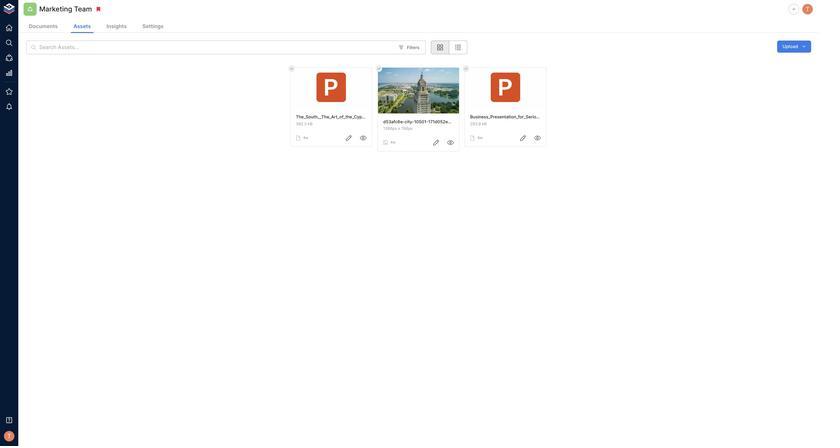 Task type: describe. For each thing, give the bounding box(es) containing it.
filters button
[[398, 42, 422, 52]]

documents
[[29, 23, 58, 29]]

the_south__the_art_of_the_cypress.pptx
[[296, 114, 381, 120]]

insights link
[[104, 20, 129, 33]]

4w for 362.3
[[303, 136, 309, 140]]

293.9
[[471, 121, 481, 126]]

settings link
[[140, 20, 166, 33]]

362.3
[[296, 121, 307, 126]]

upload button
[[778, 41, 812, 53]]

t for bottommost t button
[[7, 433, 11, 440]]

d53afc6e-
[[384, 119, 405, 124]]

settings
[[143, 23, 164, 29]]

x
[[398, 126, 400, 131]]

0 vertical spatial t button
[[802, 3, 815, 15]]

171d052ebcc.jpg
[[429, 119, 463, 124]]

kb for business_presentation_for_serious_business.pptx
[[483, 121, 487, 126]]

assets link
[[71, 20, 94, 33]]

assets
[[74, 23, 91, 29]]



Task type: vqa. For each thing, say whether or not it's contained in the screenshot.
Settings image
no



Task type: locate. For each thing, give the bounding box(es) containing it.
0 horizontal spatial t
[[7, 433, 11, 440]]

the_south__the_art_of_the_cypress.pptx 362.3 kb
[[296, 114, 381, 126]]

0 horizontal spatial 4w
[[303, 136, 309, 140]]

1 horizontal spatial t button
[[802, 3, 815, 15]]

kb inside the_south__the_art_of_the_cypress.pptx 362.3 kb
[[308, 121, 313, 126]]

remove bookmark image
[[96, 6, 102, 12]]

768px
[[402, 126, 413, 131]]

10501-
[[415, 119, 429, 124]]

t
[[807, 6, 810, 13], [7, 433, 11, 440]]

t button
[[802, 3, 815, 15], [2, 429, 16, 444]]

kb inside business_presentation_for_serious_business.pptx 293.9 kb
[[483, 121, 487, 126]]

filters
[[407, 45, 420, 50]]

d53afc6e-city-10501-171d052ebcc.jpg 1366px x 768px
[[384, 119, 463, 131]]

marketing team
[[39, 5, 92, 13]]

business_presentation_for_serious_business.pptx 293.9 kb
[[471, 114, 572, 126]]

t for the topmost t button
[[807, 6, 810, 13]]

city-
[[405, 119, 415, 124]]

1 horizontal spatial kb
[[483, 121, 487, 126]]

4w for city-
[[391, 140, 396, 145]]

1 horizontal spatial 4w
[[391, 140, 396, 145]]

4w
[[303, 136, 309, 140], [478, 136, 483, 140], [391, 140, 396, 145]]

0 vertical spatial t
[[807, 6, 810, 13]]

1 vertical spatial t button
[[2, 429, 16, 444]]

kb right 293.9
[[483, 121, 487, 126]]

4w down 362.3
[[303, 136, 309, 140]]

0 horizontal spatial t button
[[2, 429, 16, 444]]

kb right 362.3
[[308, 121, 313, 126]]

Search Assets... text field
[[39, 41, 395, 54]]

kb for the_south__the_art_of_the_cypress.pptx
[[308, 121, 313, 126]]

team
[[74, 5, 92, 13]]

1 vertical spatial t
[[7, 433, 11, 440]]

group
[[431, 41, 468, 54]]

marketing
[[39, 5, 72, 13]]

4w down 1366px
[[391, 140, 396, 145]]

upload
[[783, 44, 799, 49]]

insights
[[107, 23, 127, 29]]

0 horizontal spatial kb
[[308, 121, 313, 126]]

kb
[[308, 121, 313, 126], [483, 121, 487, 126]]

1 kb from the left
[[308, 121, 313, 126]]

4w for 293.9
[[478, 136, 483, 140]]

documents link
[[26, 20, 60, 33]]

2 kb from the left
[[483, 121, 487, 126]]

1366px
[[384, 126, 397, 131]]

4w down 293.9
[[478, 136, 483, 140]]

business_presentation_for_serious_business.pptx
[[471, 114, 572, 120]]

2 horizontal spatial 4w
[[478, 136, 483, 140]]

1 horizontal spatial t
[[807, 6, 810, 13]]



